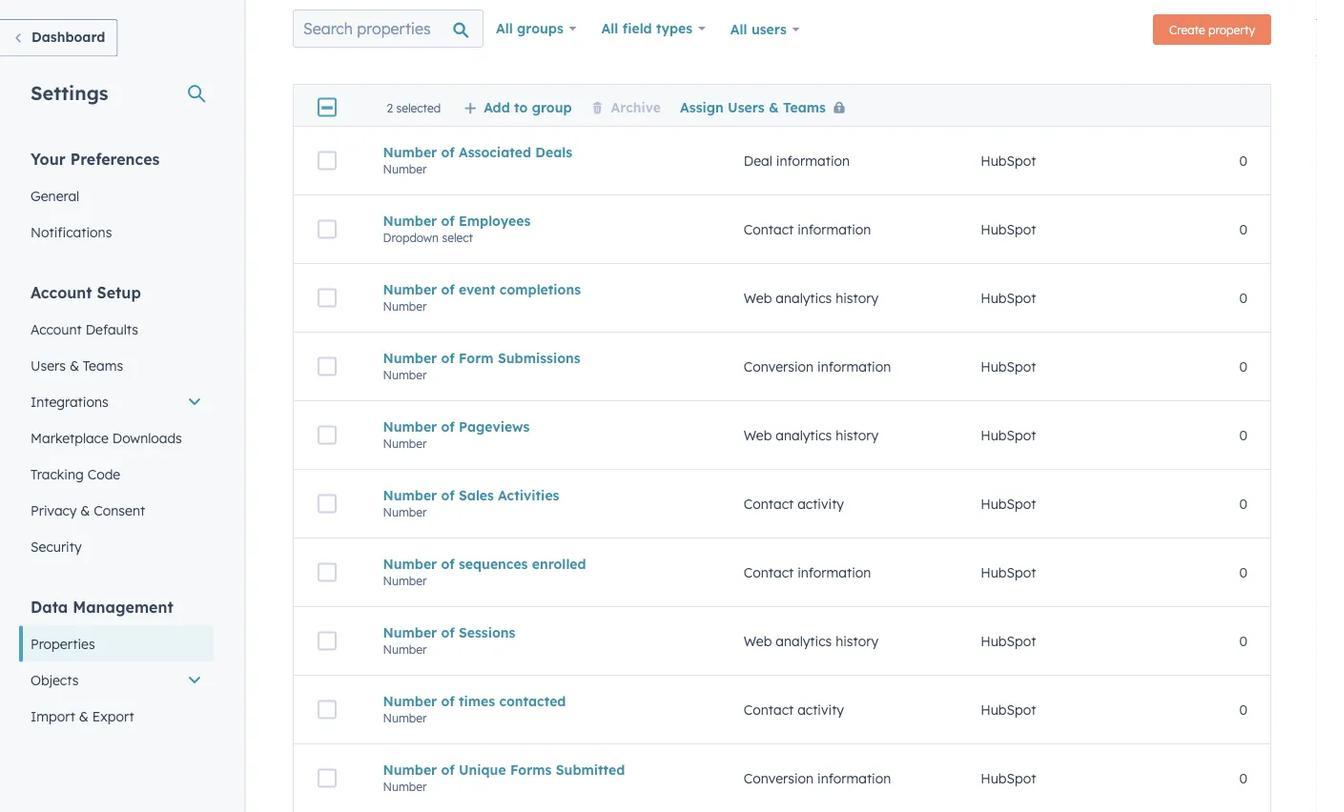 Task type: vqa. For each thing, say whether or not it's contained in the screenshot.
Your Preferences element
yes



Task type: locate. For each thing, give the bounding box(es) containing it.
account up account defaults
[[31, 283, 92, 302]]

12 number from the top
[[383, 556, 437, 572]]

0 vertical spatial conversion information
[[744, 358, 891, 375]]

2 analytics from the top
[[776, 427, 832, 444]]

0 for number of times contacted
[[1239, 702, 1248, 718]]

enrolled
[[532, 556, 586, 572]]

1 vertical spatial conversion
[[744, 770, 814, 787]]

0 vertical spatial web
[[744, 290, 772, 306]]

0 vertical spatial history
[[836, 290, 878, 306]]

preferences
[[70, 149, 160, 168]]

of left the form
[[441, 350, 455, 366]]

all left users
[[730, 21, 747, 38]]

1 contact from the top
[[744, 221, 794, 238]]

hubspot for number of associated deals
[[981, 152, 1036, 169]]

number of sales activities number
[[383, 487, 559, 520]]

information for number of associated deals
[[776, 152, 850, 169]]

contact activity
[[744, 496, 844, 512], [744, 702, 844, 718]]

2 vertical spatial web analytics history
[[744, 633, 878, 650]]

1 vertical spatial web
[[744, 427, 772, 444]]

3 history from the top
[[836, 633, 878, 650]]

13 number from the top
[[383, 574, 427, 588]]

3 contact from the top
[[744, 564, 794, 581]]

2 vertical spatial analytics
[[776, 633, 832, 650]]

0 for number of unique forms submitted
[[1239, 770, 1248, 787]]

2 account from the top
[[31, 321, 82, 338]]

activities
[[498, 487, 559, 504]]

3 analytics from the top
[[776, 633, 832, 650]]

users right assign
[[728, 98, 765, 115]]

1 vertical spatial contact activity
[[744, 702, 844, 718]]

privacy
[[31, 502, 77, 519]]

of inside number of sequences enrolled number
[[441, 556, 455, 572]]

7 number from the top
[[383, 368, 427, 382]]

account for account setup
[[31, 283, 92, 302]]

your preferences
[[31, 149, 160, 168]]

1 number from the top
[[383, 144, 437, 160]]

1 account from the top
[[31, 283, 92, 302]]

4 0 from the top
[[1239, 358, 1248, 375]]

number
[[383, 144, 437, 160], [383, 162, 427, 176], [383, 212, 437, 229], [383, 281, 437, 298], [383, 299, 427, 314], [383, 350, 437, 366], [383, 368, 427, 382], [383, 418, 437, 435], [383, 437, 427, 451], [383, 487, 437, 504], [383, 505, 427, 520], [383, 556, 437, 572], [383, 574, 427, 588], [383, 624, 437, 641], [383, 643, 427, 657], [383, 693, 437, 710], [383, 711, 427, 726], [383, 762, 437, 779], [383, 780, 427, 794]]

0 for number of event completions
[[1239, 290, 1248, 306]]

2 vertical spatial history
[[836, 633, 878, 650]]

activity for number of sales activities
[[797, 496, 844, 512]]

information for number of unique forms submitted
[[817, 770, 891, 787]]

hubspot for number of sequences enrolled
[[981, 564, 1036, 581]]

analytics for number of pageviews
[[776, 427, 832, 444]]

7 hubspot from the top
[[981, 564, 1036, 581]]

all users button
[[718, 10, 812, 50]]

information
[[776, 152, 850, 169], [797, 221, 871, 238], [817, 358, 891, 375], [797, 564, 871, 581], [817, 770, 891, 787]]

& left export
[[79, 708, 89, 725]]

account
[[31, 283, 92, 302], [31, 321, 82, 338]]

integrations
[[31, 393, 108, 410]]

users
[[728, 98, 765, 115], [31, 357, 66, 374]]

1 conversion information from the top
[[744, 358, 891, 375]]

conversion information
[[744, 358, 891, 375], [744, 770, 891, 787]]

0 vertical spatial users
[[728, 98, 765, 115]]

& for consent
[[80, 502, 90, 519]]

0 vertical spatial teams
[[783, 98, 826, 115]]

number of event completions number
[[383, 281, 581, 314]]

0 vertical spatial account
[[31, 283, 92, 302]]

contact for number of sequences enrolled
[[744, 564, 794, 581]]

of left sessions in the left bottom of the page
[[441, 624, 455, 641]]

6 number from the top
[[383, 350, 437, 366]]

number of sequences enrolled button
[[383, 556, 698, 572]]

create property button
[[1153, 14, 1271, 45]]

2 of from the top
[[441, 212, 455, 229]]

3 number from the top
[[383, 212, 437, 229]]

account defaults
[[31, 321, 138, 338]]

of left the sequences at the bottom of the page
[[441, 556, 455, 572]]

hubspot for number of sessions
[[981, 633, 1036, 650]]

0 vertical spatial analytics
[[776, 290, 832, 306]]

of left "sales"
[[441, 487, 455, 504]]

3 of from the top
[[441, 281, 455, 298]]

Search search field
[[293, 10, 484, 48]]

8 hubspot from the top
[[981, 633, 1036, 650]]

of left event
[[441, 281, 455, 298]]

archive button
[[591, 98, 661, 115]]

data
[[31, 598, 68, 617]]

2 vertical spatial web
[[744, 633, 772, 650]]

1 vertical spatial account
[[31, 321, 82, 338]]

8 0 from the top
[[1239, 633, 1248, 650]]

1 conversion from the top
[[744, 358, 814, 375]]

contact
[[744, 221, 794, 238], [744, 496, 794, 512], [744, 564, 794, 581], [744, 702, 794, 718]]

10 of from the top
[[441, 762, 455, 779]]

5 0 from the top
[[1239, 427, 1248, 444]]

of left times
[[441, 693, 455, 710]]

6 of from the top
[[441, 487, 455, 504]]

contact information for number of sequences enrolled
[[744, 564, 871, 581]]

create
[[1169, 22, 1205, 37]]

of inside number of event completions number
[[441, 281, 455, 298]]

2 activity from the top
[[797, 702, 844, 718]]

1 analytics from the top
[[776, 290, 832, 306]]

setup
[[97, 283, 141, 302]]

of inside number of pageviews number
[[441, 418, 455, 435]]

account setup element
[[19, 282, 214, 565]]

all groups button
[[484, 10, 589, 48]]

9 number from the top
[[383, 437, 427, 451]]

web
[[744, 290, 772, 306], [744, 427, 772, 444], [744, 633, 772, 650]]

1 vertical spatial conversion information
[[744, 770, 891, 787]]

of left 'unique'
[[441, 762, 455, 779]]

users
[[751, 21, 787, 38]]

general link
[[19, 178, 214, 214]]

4 contact from the top
[[744, 702, 794, 718]]

1 horizontal spatial all
[[601, 20, 618, 37]]

5 of from the top
[[441, 418, 455, 435]]

history for number of pageviews
[[836, 427, 878, 444]]

1 0 from the top
[[1239, 152, 1248, 169]]

sales
[[459, 487, 494, 504]]

contact information for number of employees
[[744, 221, 871, 238]]

conversion
[[744, 358, 814, 375], [744, 770, 814, 787]]

all left field
[[601, 20, 618, 37]]

of inside number of sales activities number
[[441, 487, 455, 504]]

& up integrations
[[70, 357, 79, 374]]

contact information
[[744, 221, 871, 238], [744, 564, 871, 581]]

1 vertical spatial activity
[[797, 702, 844, 718]]

of for pageviews
[[441, 418, 455, 435]]

0 for number of employees
[[1239, 221, 1248, 238]]

your
[[31, 149, 66, 168]]

all inside the all field types popup button
[[601, 20, 618, 37]]

9 0 from the top
[[1239, 702, 1248, 718]]

0 vertical spatial contact information
[[744, 221, 871, 238]]

of for associated
[[441, 144, 455, 160]]

7 of from the top
[[441, 556, 455, 572]]

types
[[656, 20, 693, 37]]

6 0 from the top
[[1239, 496, 1248, 512]]

of inside "number of employees dropdown select"
[[441, 212, 455, 229]]

8 of from the top
[[441, 624, 455, 641]]

number of form submissions button
[[383, 350, 698, 366]]

history for number of event completions
[[836, 290, 878, 306]]

&
[[769, 98, 779, 115], [70, 357, 79, 374], [80, 502, 90, 519], [79, 708, 89, 725]]

number of associated deals button
[[383, 144, 698, 160]]

0 for number of sequences enrolled
[[1239, 564, 1248, 581]]

all field types
[[601, 20, 693, 37]]

web for number of event completions
[[744, 290, 772, 306]]

dropdown
[[383, 231, 439, 245]]

import & export
[[31, 708, 134, 725]]

7 0 from the top
[[1239, 564, 1248, 581]]

of for event
[[441, 281, 455, 298]]

data management element
[[19, 597, 214, 771]]

11 number from the top
[[383, 505, 427, 520]]

& right privacy
[[80, 502, 90, 519]]

0 horizontal spatial teams
[[83, 357, 123, 374]]

2 horizontal spatial all
[[730, 21, 747, 38]]

deal information
[[744, 152, 850, 169]]

add to group
[[484, 98, 572, 115]]

1 vertical spatial web analytics history
[[744, 427, 878, 444]]

1 vertical spatial contact information
[[744, 564, 871, 581]]

account defaults link
[[19, 311, 214, 348]]

0 horizontal spatial all
[[496, 20, 513, 37]]

marketplace downloads link
[[19, 420, 214, 456]]

2 web from the top
[[744, 427, 772, 444]]

4 number from the top
[[383, 281, 437, 298]]

contact activity for activities
[[744, 496, 844, 512]]

properties link
[[19, 626, 214, 662]]

of left associated
[[441, 144, 455, 160]]

4 hubspot from the top
[[981, 358, 1036, 375]]

code
[[87, 466, 120, 483]]

teams inside account setup element
[[83, 357, 123, 374]]

of up select
[[441, 212, 455, 229]]

of left pageviews
[[441, 418, 455, 435]]

10 0 from the top
[[1239, 770, 1248, 787]]

of inside number of form submissions number
[[441, 350, 455, 366]]

2 number from the top
[[383, 162, 427, 176]]

1 vertical spatial users
[[31, 357, 66, 374]]

2 0 from the top
[[1239, 221, 1248, 238]]

all inside all groups popup button
[[496, 20, 513, 37]]

10 hubspot from the top
[[981, 770, 1036, 787]]

of inside number of sessions number
[[441, 624, 455, 641]]

account up users & teams
[[31, 321, 82, 338]]

1 activity from the top
[[797, 496, 844, 512]]

teams down defaults
[[83, 357, 123, 374]]

of inside 'number of unique forms submitted number'
[[441, 762, 455, 779]]

of
[[441, 144, 455, 160], [441, 212, 455, 229], [441, 281, 455, 298], [441, 350, 455, 366], [441, 418, 455, 435], [441, 487, 455, 504], [441, 556, 455, 572], [441, 624, 455, 641], [441, 693, 455, 710], [441, 762, 455, 779]]

1 contact activity from the top
[[744, 496, 844, 512]]

history
[[836, 290, 878, 306], [836, 427, 878, 444], [836, 633, 878, 650]]

settings
[[31, 81, 108, 104]]

contact for number of employees
[[744, 221, 794, 238]]

all inside all users popup button
[[730, 21, 747, 38]]

1 contact information from the top
[[744, 221, 871, 238]]

web for number of sessions
[[744, 633, 772, 650]]

pageviews
[[459, 418, 530, 435]]

users up integrations
[[31, 357, 66, 374]]

1 of from the top
[[441, 144, 455, 160]]

2 contact information from the top
[[744, 564, 871, 581]]

web analytics history for number of sessions
[[744, 633, 878, 650]]

17 number from the top
[[383, 711, 427, 726]]

3 0 from the top
[[1239, 290, 1248, 306]]

3 web analytics history from the top
[[744, 633, 878, 650]]

15 number from the top
[[383, 643, 427, 657]]

0 vertical spatial conversion
[[744, 358, 814, 375]]

2 conversion from the top
[[744, 770, 814, 787]]

2 conversion information from the top
[[744, 770, 891, 787]]

2 hubspot from the top
[[981, 221, 1036, 238]]

marketplace downloads
[[31, 430, 182, 446]]

3 hubspot from the top
[[981, 290, 1036, 306]]

all left groups
[[496, 20, 513, 37]]

1 web analytics history from the top
[[744, 290, 878, 306]]

3 web from the top
[[744, 633, 772, 650]]

objects
[[31, 672, 79, 689]]

number of times contacted button
[[383, 693, 698, 710]]

teams up deal information
[[783, 98, 826, 115]]

dashboard link
[[0, 19, 118, 57]]

6 hubspot from the top
[[981, 496, 1036, 512]]

of for sales
[[441, 487, 455, 504]]

1 horizontal spatial teams
[[783, 98, 826, 115]]

2 history from the top
[[836, 427, 878, 444]]

0 for number of associated deals
[[1239, 152, 1248, 169]]

information for number of sequences enrolled
[[797, 564, 871, 581]]

notifications
[[31, 224, 112, 240]]

1 vertical spatial teams
[[83, 357, 123, 374]]

users & teams
[[31, 357, 123, 374]]

of for employees
[[441, 212, 455, 229]]

of inside number of times contacted number
[[441, 693, 455, 710]]

1 hubspot from the top
[[981, 152, 1036, 169]]

number of sessions button
[[383, 624, 698, 641]]

9 of from the top
[[441, 693, 455, 710]]

0 for number of form submissions
[[1239, 358, 1248, 375]]

0 vertical spatial contact activity
[[744, 496, 844, 512]]

2 web analytics history from the top
[[744, 427, 878, 444]]

1 vertical spatial analytics
[[776, 427, 832, 444]]

& inside data management 'element'
[[79, 708, 89, 725]]

defaults
[[86, 321, 138, 338]]

4 of from the top
[[441, 350, 455, 366]]

2 contact from the top
[[744, 496, 794, 512]]

0 vertical spatial activity
[[797, 496, 844, 512]]

1 web from the top
[[744, 290, 772, 306]]

all for all users
[[730, 21, 747, 38]]

2 contact activity from the top
[[744, 702, 844, 718]]

analytics for number of sessions
[[776, 633, 832, 650]]

hubspot for number of event completions
[[981, 290, 1036, 306]]

0 vertical spatial web analytics history
[[744, 290, 878, 306]]

notifications link
[[19, 214, 214, 250]]

of inside number of associated deals number
[[441, 144, 455, 160]]

0 horizontal spatial users
[[31, 357, 66, 374]]

1 history from the top
[[836, 290, 878, 306]]

web analytics history
[[744, 290, 878, 306], [744, 427, 878, 444], [744, 633, 878, 650]]

1 vertical spatial history
[[836, 427, 878, 444]]

9 hubspot from the top
[[981, 702, 1036, 718]]

5 hubspot from the top
[[981, 427, 1036, 444]]

web analytics history for number of pageviews
[[744, 427, 878, 444]]

assign users & teams button
[[680, 98, 853, 115]]



Task type: describe. For each thing, give the bounding box(es) containing it.
selected
[[396, 100, 441, 115]]

number of form submissions number
[[383, 350, 580, 382]]

security
[[31, 538, 82, 555]]

contact for number of sales activities
[[744, 496, 794, 512]]

property
[[1208, 22, 1255, 37]]

number of employees dropdown select
[[383, 212, 531, 245]]

web analytics history for number of event completions
[[744, 290, 878, 306]]

forms
[[510, 762, 552, 779]]

submissions
[[498, 350, 580, 366]]

dashboard
[[31, 29, 105, 45]]

import & export link
[[19, 699, 214, 735]]

tracking code
[[31, 466, 120, 483]]

8 number from the top
[[383, 418, 437, 435]]

hubspot for number of times contacted
[[981, 702, 1036, 718]]

conversion for number of unique forms submitted
[[744, 770, 814, 787]]

objects button
[[19, 662, 214, 699]]

2 selected
[[387, 100, 441, 115]]

general
[[31, 187, 79, 204]]

information for number of employees
[[797, 221, 871, 238]]

of for sessions
[[441, 624, 455, 641]]

number of associated deals number
[[383, 144, 572, 176]]

& for export
[[79, 708, 89, 725]]

select
[[442, 231, 473, 245]]

analytics for number of event completions
[[776, 290, 832, 306]]

hubspot for number of sales activities
[[981, 496, 1036, 512]]

event
[[459, 281, 496, 298]]

1 horizontal spatial users
[[728, 98, 765, 115]]

of for unique
[[441, 762, 455, 779]]

conversion information for number of unique forms submitted
[[744, 770, 891, 787]]

number of employees button
[[383, 212, 698, 229]]

hubspot for number of employees
[[981, 221, 1036, 238]]

0 for number of sessions
[[1239, 633, 1248, 650]]

number of sessions number
[[383, 624, 515, 657]]

import
[[31, 708, 75, 725]]

10 number from the top
[[383, 487, 437, 504]]

downloads
[[112, 430, 182, 446]]

archive
[[611, 98, 661, 115]]

submitted
[[556, 762, 625, 779]]

users inside account setup element
[[31, 357, 66, 374]]

groups
[[517, 20, 564, 37]]

of for times
[[441, 693, 455, 710]]

integrations button
[[19, 384, 214, 420]]

number of pageviews button
[[383, 418, 698, 435]]

create property
[[1169, 22, 1255, 37]]

number of sequences enrolled number
[[383, 556, 586, 588]]

number of unique forms submitted number
[[383, 762, 625, 794]]

assign
[[680, 98, 724, 115]]

2
[[387, 100, 393, 115]]

hubspot for number of unique forms submitted
[[981, 770, 1036, 787]]

times
[[459, 693, 495, 710]]

associated
[[459, 144, 531, 160]]

all field types button
[[589, 10, 718, 48]]

privacy & consent link
[[19, 493, 214, 529]]

unique
[[459, 762, 506, 779]]

all for all groups
[[496, 20, 513, 37]]

all users
[[730, 21, 787, 38]]

management
[[73, 598, 173, 617]]

number of sales activities button
[[383, 487, 698, 504]]

number inside "number of employees dropdown select"
[[383, 212, 437, 229]]

properties
[[31, 636, 95, 652]]

deals
[[535, 144, 572, 160]]

hubspot for number of pageviews
[[981, 427, 1036, 444]]

number of unique forms submitted button
[[383, 762, 698, 779]]

employees
[[459, 212, 531, 229]]

deal
[[744, 152, 772, 169]]

contacted
[[499, 693, 566, 710]]

0 for number of pageviews
[[1239, 427, 1248, 444]]

consent
[[94, 502, 145, 519]]

& for teams
[[70, 357, 79, 374]]

of for form
[[441, 350, 455, 366]]

your preferences element
[[19, 148, 214, 250]]

number of pageviews number
[[383, 418, 530, 451]]

form
[[459, 350, 494, 366]]

& up deal
[[769, 98, 779, 115]]

conversion information for number of form submissions
[[744, 358, 891, 375]]

to
[[514, 98, 528, 115]]

users & teams link
[[19, 348, 214, 384]]

5 number from the top
[[383, 299, 427, 314]]

privacy & consent
[[31, 502, 145, 519]]

add to group button
[[464, 98, 572, 115]]

account for account defaults
[[31, 321, 82, 338]]

web for number of pageviews
[[744, 427, 772, 444]]

all for all field types
[[601, 20, 618, 37]]

assign users & teams
[[680, 98, 826, 115]]

sessions
[[459, 624, 515, 641]]

0 for number of sales activities
[[1239, 496, 1248, 512]]

export
[[92, 708, 134, 725]]

19 number from the top
[[383, 780, 427, 794]]

all groups
[[496, 20, 564, 37]]

history for number of sessions
[[836, 633, 878, 650]]

conversion for number of form submissions
[[744, 358, 814, 375]]

security link
[[19, 529, 214, 565]]

number of event completions button
[[383, 281, 698, 298]]

18 number from the top
[[383, 762, 437, 779]]

hubspot for number of form submissions
[[981, 358, 1036, 375]]

tracking
[[31, 466, 84, 483]]

account setup
[[31, 283, 141, 302]]

number of times contacted number
[[383, 693, 566, 726]]

activity for number of times contacted
[[797, 702, 844, 718]]

data management
[[31, 598, 173, 617]]

add
[[484, 98, 510, 115]]

information for number of form submissions
[[817, 358, 891, 375]]

of for sequences
[[441, 556, 455, 572]]

tracking code link
[[19, 456, 214, 493]]

16 number from the top
[[383, 693, 437, 710]]

contact for number of times contacted
[[744, 702, 794, 718]]

14 number from the top
[[383, 624, 437, 641]]

field
[[622, 20, 652, 37]]

contact activity for contacted
[[744, 702, 844, 718]]



